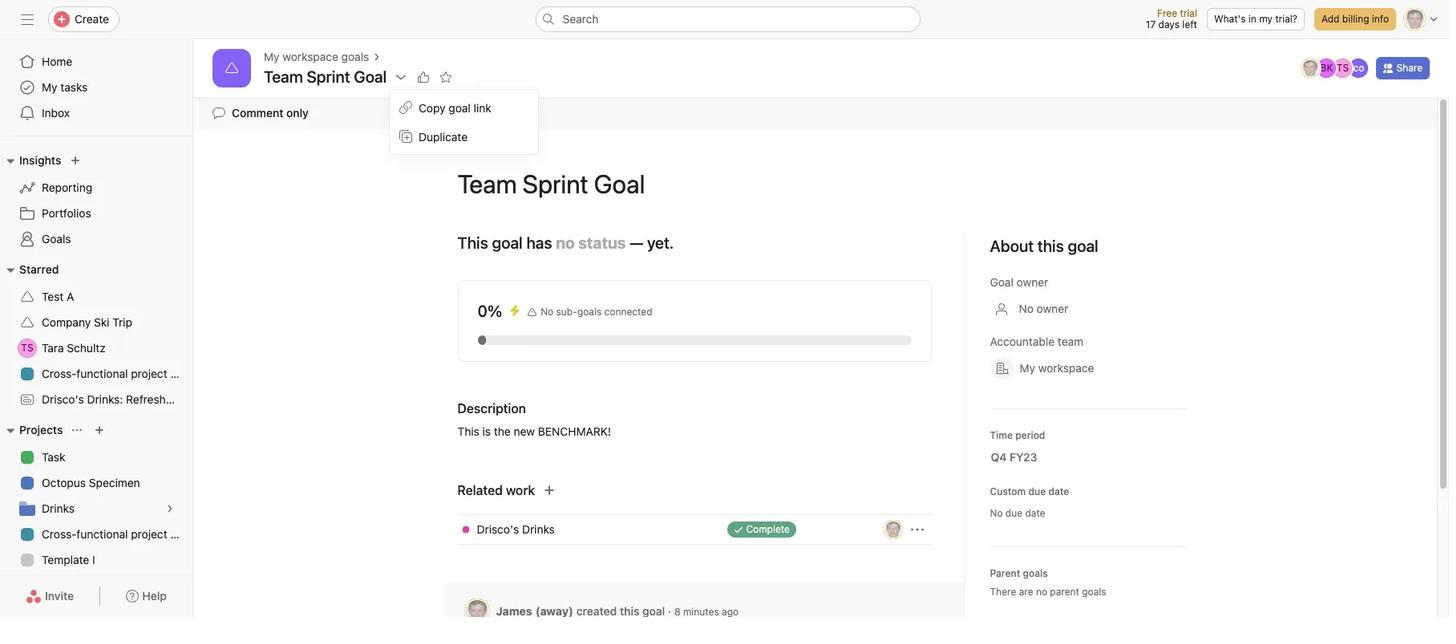 Task type: describe. For each thing, give the bounding box(es) containing it.
date for no due date
[[1026, 507, 1046, 519]]

i
[[92, 553, 95, 566]]

0 vertical spatial ts
[[1337, 62, 1350, 74]]

home
[[42, 55, 72, 68]]

custom due date
[[990, 485, 1070, 497]]

octopus specimen link
[[10, 470, 183, 496]]

duplicate link
[[390, 122, 538, 151]]

goal for this
[[492, 233, 523, 252]]

new project or portfolio image
[[95, 425, 105, 435]]

share button
[[1377, 57, 1431, 79]]

add to starred image
[[440, 71, 453, 83]]

drinks:
[[87, 392, 123, 406]]

projects button
[[0, 420, 63, 440]]

fy23
[[1010, 450, 1038, 464]]

custom
[[990, 485, 1026, 497]]

drisco's drinks: refreshment recommendation link
[[10, 387, 286, 412]]

goal owner
[[990, 275, 1049, 289]]

owner for no owner
[[1037, 302, 1069, 315]]

reporting link
[[10, 175, 183, 201]]

new
[[514, 424, 535, 438]]

add billing info
[[1322, 13, 1390, 25]]

0%
[[478, 302, 502, 320]]

search list box
[[536, 6, 921, 32]]

about this goal
[[990, 237, 1099, 255]]

co
[[1354, 62, 1365, 74]]

0 horizontal spatial sprint goal
[[307, 67, 387, 86]]

my tasks link
[[10, 75, 183, 100]]

trip
[[113, 315, 132, 329]]

time period
[[990, 429, 1046, 441]]

what's in my trial?
[[1215, 13, 1298, 25]]

is
[[483, 424, 491, 438]]

1 vertical spatial team sprint goal
[[458, 168, 645, 199]]

comment
[[232, 106, 284, 120]]

create
[[75, 12, 109, 26]]

connected
[[605, 306, 653, 318]]

free
[[1158, 7, 1178, 19]]

add supporting work image
[[543, 484, 556, 497]]

company ski trip
[[42, 315, 132, 329]]

1 horizontal spatial show options image
[[911, 523, 924, 536]]

insights element
[[0, 146, 193, 255]]

—
[[630, 233, 644, 252]]

drisco's drinks
[[477, 522, 555, 536]]

cross-functional project plan for i
[[42, 527, 192, 541]]

my workspace
[[1020, 361, 1095, 375]]

home link
[[10, 49, 183, 75]]

only
[[286, 106, 309, 120]]

my workspace button
[[984, 354, 1102, 383]]

about
[[990, 237, 1034, 255]]

drisco's for drisco's drinks: refreshment recommendation
[[42, 392, 84, 406]]

this is the new benchmark!
[[458, 424, 611, 438]]

parent
[[1051, 586, 1080, 598]]

goals link
[[10, 226, 183, 252]]

no for 0%
[[541, 306, 554, 318]]

period
[[1016, 429, 1046, 441]]

inbox
[[42, 106, 70, 120]]

team
[[1058, 335, 1084, 348]]

q4 fy23
[[991, 450, 1038, 464]]

insights button
[[0, 151, 61, 170]]

project for drinks:
[[131, 367, 167, 380]]

template i link
[[10, 547, 183, 573]]

inbox link
[[10, 100, 183, 126]]

starred button
[[0, 260, 59, 279]]

due for custom
[[1029, 485, 1046, 497]]

refreshment
[[126, 392, 192, 406]]

sub-
[[556, 306, 578, 318]]

project for i
[[131, 527, 167, 541]]

tara schultz
[[42, 341, 106, 355]]

date for custom due date
[[1049, 485, 1070, 497]]

owner for goal owner
[[1017, 275, 1049, 289]]

functional for drinks:
[[77, 367, 128, 380]]

no inside the 'parent goals there are no parent goals'
[[1037, 586, 1048, 598]]

accountable
[[990, 335, 1055, 348]]

invite button
[[15, 582, 84, 611]]

billing
[[1343, 13, 1370, 25]]

the
[[494, 424, 511, 438]]

my for my workspace
[[1020, 361, 1036, 375]]

status
[[579, 233, 626, 252]]

help
[[142, 589, 167, 603]]

bk
[[1321, 62, 1334, 74]]

this goal has no status — yet.
[[458, 233, 674, 252]]

insights
[[19, 153, 61, 167]]

0 vertical spatial ja
[[1306, 62, 1317, 74]]

this goal
[[1038, 237, 1099, 255]]

workspace for my workspace goals
[[283, 50, 339, 63]]

portfolios
[[42, 206, 91, 220]]

test a link
[[10, 284, 183, 310]]

starred
[[19, 262, 59, 276]]

goal
[[990, 275, 1014, 289]]

test
[[42, 290, 64, 303]]

drinks inside projects element
[[42, 501, 75, 515]]

no due date
[[990, 507, 1046, 519]]

0 likes. click to like this task image
[[417, 71, 430, 83]]

duplicate
[[419, 130, 468, 143]]



Task type: vqa. For each thing, say whether or not it's contained in the screenshot.
required icon to the left
no



Task type: locate. For each thing, give the bounding box(es) containing it.
1 vertical spatial this
[[458, 424, 480, 438]]

help button
[[116, 582, 177, 611]]

template i
[[42, 553, 95, 566]]

cross-functional project plan link for drinks:
[[10, 361, 192, 387]]

starred element
[[0, 255, 286, 416]]

2 cross-functional project plan link from the top
[[10, 522, 192, 547]]

0 vertical spatial team sprint goal
[[264, 67, 387, 86]]

date down custom due date
[[1026, 507, 1046, 519]]

1 vertical spatial drisco's
[[477, 522, 519, 536]]

tasks
[[60, 80, 88, 94]]

1 vertical spatial ts
[[21, 342, 33, 354]]

time
[[990, 429, 1013, 441]]

0 vertical spatial owner
[[1017, 275, 1049, 289]]

team sprint goal down my workspace goals link at top left
[[264, 67, 387, 86]]

1 horizontal spatial due
[[1029, 485, 1046, 497]]

1 horizontal spatial team
[[458, 168, 517, 199]]

copy goal link
[[419, 101, 492, 114]]

no right the are
[[1037, 586, 1048, 598]]

drinks link
[[10, 496, 183, 522]]

1 vertical spatial cross-
[[42, 527, 77, 541]]

ts right 'bk'
[[1337, 62, 1350, 74]]

2 horizontal spatial my
[[1020, 361, 1036, 375]]

task link
[[10, 444, 183, 470]]

this left has
[[458, 233, 488, 252]]

show options image right the ja button at the right bottom of the page
[[911, 523, 924, 536]]

0 horizontal spatial workspace
[[283, 50, 339, 63]]

1 horizontal spatial goal
[[492, 233, 523, 252]]

0 vertical spatial drinks
[[42, 501, 75, 515]]

ts inside starred element
[[21, 342, 33, 354]]

0 horizontal spatial ts
[[21, 342, 33, 354]]

0 vertical spatial no
[[556, 233, 575, 252]]

goal inside copy goal link link
[[449, 101, 471, 114]]

0 vertical spatial goal
[[449, 101, 471, 114]]

0 vertical spatial cross-functional project plan
[[42, 367, 192, 380]]

goals
[[42, 232, 71, 246]]

0 vertical spatial date
[[1049, 485, 1070, 497]]

functional up drinks:
[[77, 367, 128, 380]]

left
[[1183, 18, 1198, 30]]

new image
[[71, 156, 81, 165]]

1 horizontal spatial drinks
[[522, 522, 555, 536]]

trial
[[1181, 7, 1198, 19]]

owner up no owner
[[1017, 275, 1049, 289]]

2 horizontal spatial no
[[1019, 302, 1034, 315]]

octopus specimen
[[42, 476, 140, 489]]

workspace down team
[[1039, 361, 1095, 375]]

ja button
[[882, 520, 905, 539]]

1 horizontal spatial no
[[1037, 586, 1048, 598]]

no
[[556, 233, 575, 252], [1037, 586, 1048, 598]]

cross- up the "template"
[[42, 527, 77, 541]]

project down see details, drinks image
[[131, 527, 167, 541]]

due up no due date
[[1029, 485, 1046, 497]]

sprint goal down my workspace goals link at top left
[[307, 67, 387, 86]]

cross-functional project plan link up the "i"
[[10, 522, 192, 547]]

team
[[264, 67, 303, 86], [458, 168, 517, 199]]

complete
[[747, 523, 790, 535]]

cross- for drisco's drinks: refreshment recommendation
[[42, 367, 77, 380]]

my for my tasks
[[42, 80, 57, 94]]

search
[[563, 12, 599, 26]]

team down duplicate link
[[458, 168, 517, 199]]

project up drisco's drinks: refreshment recommendation 'link'
[[131, 367, 167, 380]]

0 vertical spatial team
[[264, 67, 303, 86]]

drisco's up show options, current sort, top 'image'
[[42, 392, 84, 406]]

1 vertical spatial ja
[[888, 523, 899, 535]]

my up comment only
[[264, 50, 280, 63]]

1 horizontal spatial drisco's
[[477, 522, 519, 536]]

goal left has
[[492, 233, 523, 252]]

copy
[[419, 101, 446, 114]]

add billing info button
[[1315, 8, 1397, 30]]

plan for octopus specimen
[[170, 527, 192, 541]]

q4 fy23 button
[[981, 443, 1064, 472]]

1 cross-functional project plan from the top
[[42, 367, 192, 380]]

cross-functional project plan for drinks:
[[42, 367, 192, 380]]

free trial 17 days left
[[1146, 7, 1198, 30]]

project inside starred element
[[131, 367, 167, 380]]

0 vertical spatial this
[[458, 233, 488, 252]]

specimen
[[89, 476, 140, 489]]

recommendation
[[195, 392, 286, 406]]

1 this from the top
[[458, 233, 488, 252]]

description
[[458, 401, 526, 416]]

1 vertical spatial owner
[[1037, 302, 1069, 315]]

17
[[1146, 18, 1156, 30]]

trial?
[[1276, 13, 1298, 25]]

0 vertical spatial cross-
[[42, 367, 77, 380]]

2 this from the top
[[458, 424, 480, 438]]

team sprint goal up has
[[458, 168, 645, 199]]

ts left tara on the bottom
[[21, 342, 33, 354]]

invite
[[45, 589, 74, 603]]

0 vertical spatial show options image
[[395, 71, 408, 83]]

cross-functional project plan link up drinks:
[[10, 361, 192, 387]]

1 horizontal spatial workspace
[[1039, 361, 1095, 375]]

drinks down the octopus
[[42, 501, 75, 515]]

no
[[1019, 302, 1034, 315], [541, 306, 554, 318], [990, 507, 1003, 519]]

my workspace goals link
[[264, 48, 369, 66]]

2 cross-functional project plan from the top
[[42, 527, 192, 541]]

0 horizontal spatial my
[[42, 80, 57, 94]]

ja inside button
[[888, 523, 899, 535]]

1 horizontal spatial my
[[264, 50, 280, 63]]

goals
[[342, 50, 369, 63], [578, 306, 602, 318], [1023, 567, 1048, 579], [1083, 586, 1107, 598]]

0 horizontal spatial date
[[1026, 507, 1046, 519]]

1 vertical spatial cross-functional project plan
[[42, 527, 192, 541]]

ts
[[1337, 62, 1350, 74], [21, 342, 33, 354]]

2 plan from the top
[[170, 527, 192, 541]]

goals inside my workspace goals link
[[342, 50, 369, 63]]

1 vertical spatial due
[[1006, 507, 1023, 519]]

1 vertical spatial project
[[131, 527, 167, 541]]

drisco's drinks link
[[477, 521, 702, 538]]

1 vertical spatial date
[[1026, 507, 1046, 519]]

this left is
[[458, 424, 480, 438]]

due down custom
[[1006, 507, 1023, 519]]

my inside dropdown button
[[1020, 361, 1036, 375]]

date down q4 fy23 dropdown button
[[1049, 485, 1070, 497]]

team up comment only
[[264, 67, 303, 86]]

parent
[[990, 567, 1021, 579]]

my
[[1260, 13, 1273, 25]]

1 vertical spatial no
[[1037, 586, 1048, 598]]

there
[[990, 586, 1017, 598]]

test a
[[42, 290, 74, 303]]

0 horizontal spatial goal
[[449, 101, 471, 114]]

plan up the drisco's drinks: refreshment recommendation
[[170, 367, 192, 380]]

1 vertical spatial my
[[42, 80, 57, 94]]

show options image left 0 likes. click to like this task image on the left of the page
[[395, 71, 408, 83]]

1 plan from the top
[[170, 367, 192, 380]]

projects element
[[0, 416, 193, 576]]

1 cross- from the top
[[42, 367, 77, 380]]

cross-functional project plan inside starred element
[[42, 367, 192, 380]]

functional down drinks link in the left of the page
[[77, 527, 128, 541]]

cross-
[[42, 367, 77, 380], [42, 527, 77, 541]]

sprint goal
[[307, 67, 387, 86], [523, 168, 645, 199]]

no left sub-
[[541, 306, 554, 318]]

workspace for my workspace
[[1039, 361, 1095, 375]]

plan inside starred element
[[170, 367, 192, 380]]

reporting
[[42, 181, 92, 194]]

1 horizontal spatial no
[[990, 507, 1003, 519]]

0 vertical spatial sprint goal
[[307, 67, 387, 86]]

1 vertical spatial sprint goal
[[523, 168, 645, 199]]

has
[[527, 233, 552, 252]]

my left tasks
[[42, 80, 57, 94]]

2 functional from the top
[[77, 527, 128, 541]]

show options image
[[395, 71, 408, 83], [911, 523, 924, 536]]

drisco's down related work
[[477, 522, 519, 536]]

plan inside projects element
[[170, 527, 192, 541]]

days
[[1159, 18, 1180, 30]]

what's
[[1215, 13, 1246, 25]]

1 vertical spatial functional
[[77, 527, 128, 541]]

1 horizontal spatial ja
[[1306, 62, 1317, 74]]

drisco's for drisco's drinks
[[477, 522, 519, 536]]

functional inside projects element
[[77, 527, 128, 541]]

no owner
[[1019, 302, 1069, 315]]

a
[[67, 290, 74, 303]]

2 project from the top
[[131, 527, 167, 541]]

2 vertical spatial my
[[1020, 361, 1036, 375]]

functional for i
[[77, 527, 128, 541]]

0 horizontal spatial no
[[556, 233, 575, 252]]

show options, current sort, top image
[[73, 425, 82, 435]]

project
[[131, 367, 167, 380], [131, 527, 167, 541]]

0 horizontal spatial drisco's
[[42, 392, 84, 406]]

functional
[[77, 367, 128, 380], [77, 527, 128, 541]]

workspace up "only"
[[283, 50, 339, 63]]

octopus
[[42, 476, 86, 489]]

company
[[42, 315, 91, 329]]

benchmark!
[[538, 424, 611, 438]]

cross-functional project plan inside projects element
[[42, 527, 192, 541]]

1 vertical spatial drinks
[[522, 522, 555, 536]]

accountable team
[[990, 335, 1084, 348]]

1 functional from the top
[[77, 367, 128, 380]]

1 horizontal spatial ts
[[1337, 62, 1350, 74]]

1 horizontal spatial date
[[1049, 485, 1070, 497]]

cross-functional project plan down drinks link in the left of the page
[[42, 527, 192, 541]]

1 vertical spatial workspace
[[1039, 361, 1095, 375]]

due
[[1029, 485, 1046, 497], [1006, 507, 1023, 519]]

my down accountable
[[1020, 361, 1036, 375]]

cross-functional project plan link for i
[[10, 522, 192, 547]]

functional inside starred element
[[77, 367, 128, 380]]

2 cross- from the top
[[42, 527, 77, 541]]

drinks down add supporting work image
[[522, 522, 555, 536]]

0 vertical spatial drisco's
[[42, 392, 84, 406]]

info
[[1373, 13, 1390, 25]]

plan for company ski trip
[[170, 367, 192, 380]]

related work
[[458, 483, 535, 497]]

1 project from the top
[[131, 367, 167, 380]]

cross- inside projects element
[[42, 527, 77, 541]]

due for no
[[1006, 507, 1023, 519]]

1 horizontal spatial team sprint goal
[[458, 168, 645, 199]]

0 horizontal spatial drinks
[[42, 501, 75, 515]]

plan down see details, drinks image
[[170, 527, 192, 541]]

0 horizontal spatial show options image
[[395, 71, 408, 83]]

owner up accountable team
[[1037, 302, 1069, 315]]

0 vertical spatial due
[[1029, 485, 1046, 497]]

goal left link
[[449, 101, 471, 114]]

what's in my trial? button
[[1207, 8, 1305, 30]]

share
[[1397, 62, 1423, 74]]

0 horizontal spatial team sprint goal
[[264, 67, 387, 86]]

drisco's inside 'link'
[[42, 392, 84, 406]]

0 vertical spatial my
[[264, 50, 280, 63]]

global element
[[0, 39, 193, 136]]

0 horizontal spatial team
[[264, 67, 303, 86]]

no down custom
[[990, 507, 1003, 519]]

cross-functional project plan up drinks:
[[42, 367, 192, 380]]

task
[[42, 450, 65, 464]]

0 vertical spatial workspace
[[283, 50, 339, 63]]

my inside global "element"
[[42, 80, 57, 94]]

0 vertical spatial project
[[131, 367, 167, 380]]

1 cross-functional project plan link from the top
[[10, 361, 192, 387]]

1 horizontal spatial sprint goal
[[523, 168, 645, 199]]

1 vertical spatial show options image
[[911, 523, 924, 536]]

no for time period
[[990, 507, 1003, 519]]

workspace
[[283, 50, 339, 63], [1039, 361, 1095, 375]]

sprint goal up this goal has no status — yet.
[[523, 168, 645, 199]]

goal for copy
[[449, 101, 471, 114]]

0 vertical spatial functional
[[77, 367, 128, 380]]

0 horizontal spatial no
[[541, 306, 554, 318]]

cross- down tara on the bottom
[[42, 367, 77, 380]]

link
[[474, 101, 492, 114]]

schultz
[[67, 341, 106, 355]]

see details, drinks image
[[165, 504, 175, 514]]

cross- inside starred element
[[42, 367, 77, 380]]

yet.
[[647, 233, 674, 252]]

hide sidebar image
[[21, 13, 34, 26]]

1 vertical spatial cross-functional project plan link
[[10, 522, 192, 547]]

0 horizontal spatial due
[[1006, 507, 1023, 519]]

no sub-goals connected
[[541, 306, 653, 318]]

workspace inside dropdown button
[[1039, 361, 1095, 375]]

ski
[[94, 315, 110, 329]]

copy goal link link
[[390, 93, 538, 122]]

1 vertical spatial plan
[[170, 527, 192, 541]]

1 vertical spatial team
[[458, 168, 517, 199]]

owner
[[1017, 275, 1049, 289], [1037, 302, 1069, 315]]

this for this goal has no status — yet.
[[458, 233, 488, 252]]

0 horizontal spatial ja
[[888, 523, 899, 535]]

no down goal owner
[[1019, 302, 1034, 315]]

add
[[1322, 13, 1340, 25]]

no right has
[[556, 233, 575, 252]]

company ski trip link
[[10, 310, 183, 335]]

cross- for template i
[[42, 527, 77, 541]]

0 vertical spatial plan
[[170, 367, 192, 380]]

cross-functional project plan link
[[10, 361, 192, 387], [10, 522, 192, 547]]

search button
[[536, 6, 921, 32]]

0 vertical spatial cross-functional project plan link
[[10, 361, 192, 387]]

1 vertical spatial goal
[[492, 233, 523, 252]]

this for this is the new benchmark!
[[458, 424, 480, 438]]

my for my workspace goals
[[264, 50, 280, 63]]



